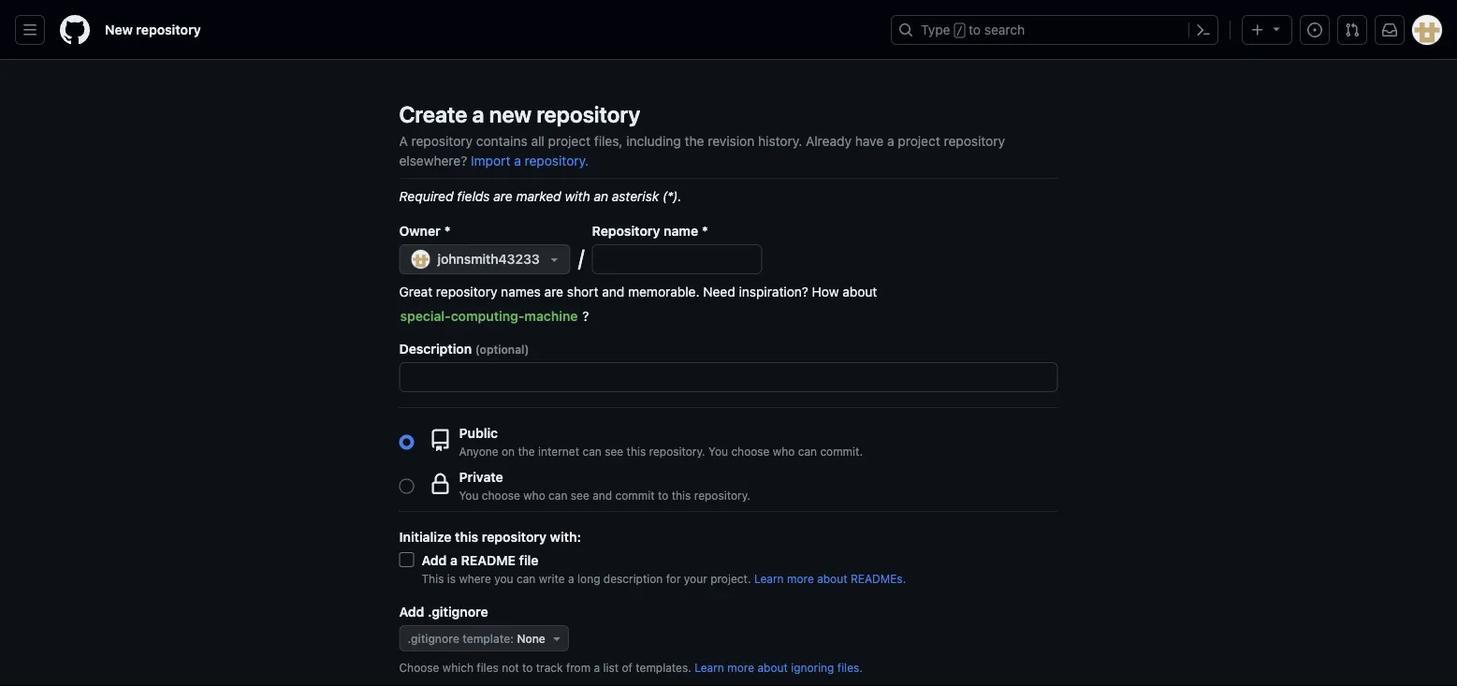 Task type: vqa. For each thing, say whether or not it's contained in the screenshot.
RANGE
no



Task type: locate. For each thing, give the bounding box(es) containing it.
johnsmith43233 button
[[399, 244, 571, 274]]

0 vertical spatial about
[[843, 284, 877, 299]]

1 vertical spatial are
[[544, 284, 564, 299]]

1 vertical spatial triangle down image
[[547, 252, 562, 267]]

project right all
[[548, 133, 591, 148]]

see up 'with:'
[[571, 489, 590, 502]]

0 horizontal spatial /
[[578, 244, 585, 271]]

about
[[843, 284, 877, 299], [817, 572, 848, 585], [758, 661, 788, 674]]

2 horizontal spatial this
[[672, 489, 691, 502]]

*
[[444, 223, 451, 238], [702, 223, 708, 238]]

who down internet
[[524, 489, 545, 502]]

the left revision on the top
[[685, 133, 704, 148]]

/ inside type / to search
[[956, 24, 963, 37]]

already have a project repository elsewhere?
[[399, 133, 1005, 168]]

0 horizontal spatial are
[[494, 188, 513, 204]]

you inside private you choose who can see and commit to this repository.
[[459, 489, 479, 502]]

1 vertical spatial add
[[399, 604, 424, 619]]

learn inside add a readme file this is where you can write a long description for your project. learn more about readmes.
[[754, 572, 784, 585]]

can up 'with:'
[[549, 489, 568, 502]]

0 horizontal spatial triangle down image
[[547, 252, 562, 267]]

add .gitignore
[[399, 604, 488, 619]]

inspiration?
[[739, 284, 809, 299]]

0 vertical spatial are
[[494, 188, 513, 204]]

:
[[510, 632, 514, 645]]

2 vertical spatial to
[[522, 661, 533, 674]]

more inside add a readme file this is where you can write a long description for your project. learn more about readmes.
[[787, 572, 814, 585]]

a inside already have a project repository elsewhere?
[[887, 133, 894, 148]]

to right commit
[[658, 489, 669, 502]]

1 horizontal spatial /
[[956, 24, 963, 37]]

1 horizontal spatial are
[[544, 284, 564, 299]]

.gitignore down add .gitignore
[[408, 632, 459, 645]]

are right fields
[[494, 188, 513, 204]]

0 vertical spatial this
[[627, 445, 646, 458]]

1 horizontal spatial project
[[898, 133, 940, 148]]

add up this
[[422, 552, 447, 568]]

plus image
[[1251, 22, 1266, 37]]

see
[[605, 445, 624, 458], [571, 489, 590, 502]]

Add a README file checkbox
[[399, 552, 414, 567]]

great
[[399, 284, 433, 299]]

1 vertical spatial see
[[571, 489, 590, 502]]

commit
[[615, 489, 655, 502]]

a
[[472, 101, 484, 127], [887, 133, 894, 148], [514, 153, 521, 168], [450, 552, 458, 568], [568, 572, 574, 585], [594, 661, 600, 674]]

2 project from the left
[[898, 133, 940, 148]]

0 vertical spatial repository.
[[525, 153, 589, 168]]

1 vertical spatial to
[[658, 489, 669, 502]]

0 vertical spatial see
[[605, 445, 624, 458]]

are
[[494, 188, 513, 204], [544, 284, 564, 299]]

type / to search
[[921, 22, 1025, 37]]

this up commit
[[627, 445, 646, 458]]

* right owner
[[444, 223, 451, 238]]

0 horizontal spatial choose
[[482, 489, 520, 502]]

0 vertical spatial /
[[956, 24, 963, 37]]

1 vertical spatial who
[[524, 489, 545, 502]]

the
[[685, 133, 704, 148], [518, 445, 535, 458]]

this
[[422, 572, 444, 585]]

1 vertical spatial about
[[817, 572, 848, 585]]

add inside add a readme file this is where you can write a long description for your project. learn more about readmes.
[[422, 552, 447, 568]]

(optional)
[[475, 343, 529, 356]]

description
[[399, 341, 472, 356]]

1 horizontal spatial more
[[787, 572, 814, 585]]

0 vertical spatial the
[[685, 133, 704, 148]]

1 horizontal spatial learn
[[754, 572, 784, 585]]

(*).
[[663, 188, 682, 204]]

git pull request image
[[1345, 22, 1360, 37]]

file
[[519, 552, 539, 568]]

/ up short
[[578, 244, 585, 271]]

1 vertical spatial the
[[518, 445, 535, 458]]

this inside private you choose who can see and commit to this repository.
[[672, 489, 691, 502]]

to inside private you choose who can see and commit to this repository.
[[658, 489, 669, 502]]

more left ignoring
[[728, 661, 754, 674]]

0 vertical spatial triangle down image
[[1269, 21, 1284, 36]]

/
[[956, 24, 963, 37], [578, 244, 585, 271]]

memorable.
[[628, 284, 700, 299]]

learn
[[754, 572, 784, 585], [695, 661, 724, 674]]

description
[[604, 572, 663, 585]]

0 horizontal spatial project
[[548, 133, 591, 148]]

0 horizontal spatial you
[[459, 489, 479, 502]]

1 horizontal spatial see
[[605, 445, 624, 458]]

long
[[578, 572, 600, 585]]

the right on
[[518, 445, 535, 458]]

this right commit
[[672, 489, 691, 502]]

great repository names are short and memorable. need inspiration? how about special-computing-machine ?
[[399, 284, 881, 324]]

0 vertical spatial and
[[602, 284, 625, 299]]

files.
[[838, 661, 863, 674]]

learn right templates.
[[695, 661, 724, 674]]

ignoring
[[791, 661, 834, 674]]

who left commit.
[[773, 445, 795, 458]]

you
[[709, 445, 728, 458], [459, 489, 479, 502]]

0 horizontal spatial more
[[728, 661, 754, 674]]

0 horizontal spatial the
[[518, 445, 535, 458]]

list
[[603, 661, 619, 674]]

can down "file"
[[517, 572, 536, 585]]

0 horizontal spatial see
[[571, 489, 590, 502]]

1 horizontal spatial choose
[[731, 445, 770, 458]]

add down this
[[399, 604, 424, 619]]

more
[[787, 572, 814, 585], [728, 661, 754, 674]]

learn more about readmes. link
[[754, 572, 906, 585]]

to right not
[[522, 661, 533, 674]]

add for add .gitignore
[[399, 604, 424, 619]]

.gitignore up .gitignore template : none
[[428, 604, 488, 619]]

0 vertical spatial more
[[787, 572, 814, 585]]

repo image
[[429, 429, 452, 451]]

0 horizontal spatial *
[[444, 223, 451, 238]]

notifications image
[[1383, 22, 1397, 37]]

who inside private you choose who can see and commit to this repository.
[[524, 489, 545, 502]]

you
[[494, 572, 514, 585]]

a
[[399, 133, 408, 148]]

choose left commit.
[[731, 445, 770, 458]]

with
[[565, 188, 590, 204]]

private you choose who can see and commit to this repository.
[[459, 469, 751, 502]]

history.
[[758, 133, 802, 148]]

* right name
[[702, 223, 708, 238]]

can inside private you choose who can see and commit to this repository.
[[549, 489, 568, 502]]

repository. up commit
[[649, 445, 705, 458]]

0 horizontal spatial who
[[524, 489, 545, 502]]

this up readme
[[455, 529, 479, 544]]

about left readmes.
[[817, 572, 848, 585]]

1 horizontal spatial to
[[658, 489, 669, 502]]

1 * from the left
[[444, 223, 451, 238]]

1 horizontal spatial *
[[702, 223, 708, 238]]

repository. down all
[[525, 153, 589, 168]]

2 horizontal spatial to
[[969, 22, 981, 37]]

and left commit
[[593, 489, 612, 502]]

0 vertical spatial choose
[[731, 445, 770, 458]]

are up machine at the left of page
[[544, 284, 564, 299]]

required fields are marked with an asterisk (*).
[[399, 188, 682, 204]]

triangle down image inside johnsmith43233 popup button
[[547, 252, 562, 267]]

0 horizontal spatial learn
[[695, 661, 724, 674]]

triangle down image right plus "image"
[[1269, 21, 1284, 36]]

2 vertical spatial this
[[455, 529, 479, 544]]

is
[[447, 572, 456, 585]]

project
[[548, 133, 591, 148], [898, 133, 940, 148]]

/ right the type
[[956, 24, 963, 37]]

0 vertical spatial who
[[773, 445, 795, 458]]

0 vertical spatial you
[[709, 445, 728, 458]]

1 horizontal spatial who
[[773, 445, 795, 458]]

write
[[539, 572, 565, 585]]

None text field
[[400, 363, 1057, 391]]

to left search
[[969, 22, 981, 37]]

repository inside great repository names are short and memorable. need inspiration? how about special-computing-machine ?
[[436, 284, 497, 299]]

choose inside private you choose who can see and commit to this repository.
[[482, 489, 520, 502]]

a right have
[[887, 133, 894, 148]]

project right have
[[898, 133, 940, 148]]

0 vertical spatial learn
[[754, 572, 784, 585]]

can
[[583, 445, 602, 458], [798, 445, 817, 458], [549, 489, 568, 502], [517, 572, 536, 585]]

triangle down image
[[549, 631, 564, 646]]

Public radio
[[399, 435, 414, 450]]

1 vertical spatial this
[[672, 489, 691, 502]]

about right how at right top
[[843, 284, 877, 299]]

repository. down public anyone on the internet can see this repository. you choose who can commit.
[[694, 489, 751, 502]]

triangle down image up machine at the left of page
[[547, 252, 562, 267]]

a up is
[[450, 552, 458, 568]]

add
[[422, 552, 447, 568], [399, 604, 424, 619]]

a repository contains all project files, including the revision history.
[[399, 133, 802, 148]]

a down contains
[[514, 153, 521, 168]]

1 vertical spatial and
[[593, 489, 612, 502]]

this
[[627, 445, 646, 458], [672, 489, 691, 502], [455, 529, 479, 544]]

and right short
[[602, 284, 625, 299]]

1 vertical spatial you
[[459, 489, 479, 502]]

choose down private
[[482, 489, 520, 502]]

1 horizontal spatial triangle down image
[[1269, 21, 1284, 36]]

see up private you choose who can see and commit to this repository. on the bottom of page
[[605, 445, 624, 458]]

0 horizontal spatial this
[[455, 529, 479, 544]]

1 vertical spatial repository.
[[649, 445, 705, 458]]

choose
[[731, 445, 770, 458], [482, 489, 520, 502]]

about left ignoring
[[758, 661, 788, 674]]

1 horizontal spatial this
[[627, 445, 646, 458]]

triangle down image
[[1269, 21, 1284, 36], [547, 252, 562, 267]]

from
[[566, 661, 591, 674]]

2 vertical spatial repository.
[[694, 489, 751, 502]]

1 horizontal spatial the
[[685, 133, 704, 148]]

you inside public anyone on the internet can see this repository. you choose who can commit.
[[709, 445, 728, 458]]

add a readme file this is where you can write a long description for your project. learn more about readmes.
[[422, 552, 906, 585]]

1 vertical spatial choose
[[482, 489, 520, 502]]

about inside add a readme file this is where you can write a long description for your project. learn more about readmes.
[[817, 572, 848, 585]]

a left long
[[568, 572, 574, 585]]

more right project.
[[787, 572, 814, 585]]

learn right project.
[[754, 572, 784, 585]]

can right internet
[[583, 445, 602, 458]]

see inside private you choose who can see and commit to this repository.
[[571, 489, 590, 502]]

see inside public anyone on the internet can see this repository. you choose who can commit.
[[605, 445, 624, 458]]

1 horizontal spatial you
[[709, 445, 728, 458]]

add for add a readme file this is where you can write a long description for your project. learn more about readmes.
[[422, 552, 447, 568]]

0 vertical spatial add
[[422, 552, 447, 568]]



Task type: describe. For each thing, give the bounding box(es) containing it.
0 vertical spatial to
[[969, 22, 981, 37]]

?
[[582, 308, 589, 324]]

commit.
[[820, 445, 863, 458]]

import a repository. link
[[471, 153, 589, 168]]

command palette image
[[1196, 22, 1211, 37]]

project.
[[711, 572, 751, 585]]

names
[[501, 284, 541, 299]]

1 project from the left
[[548, 133, 591, 148]]

private
[[459, 469, 503, 484]]

Private radio
[[399, 479, 414, 494]]

of
[[622, 661, 633, 674]]

anyone
[[459, 445, 499, 458]]

import
[[471, 153, 511, 168]]

1 vertical spatial learn
[[695, 661, 724, 674]]

which
[[443, 661, 474, 674]]

2 * from the left
[[702, 223, 708, 238]]

special-
[[400, 308, 451, 324]]

files,
[[594, 133, 623, 148]]

Repository text field
[[593, 245, 762, 273]]

for
[[666, 572, 681, 585]]

public
[[459, 425, 498, 440]]

special-computing-machine button
[[399, 301, 579, 331]]

with:
[[550, 529, 581, 544]]

homepage image
[[60, 15, 90, 45]]

owner
[[399, 223, 441, 238]]

new repository
[[105, 22, 201, 37]]

where
[[459, 572, 491, 585]]

all
[[531, 133, 545, 148]]

machine
[[525, 308, 578, 324]]

0 horizontal spatial to
[[522, 661, 533, 674]]

create a new repository
[[399, 101, 640, 127]]

not
[[502, 661, 519, 674]]

short
[[567, 284, 599, 299]]

elsewhere?
[[399, 153, 467, 168]]

including
[[626, 133, 681, 148]]

are inside great repository names are short and memorable. need inspiration? how about special-computing-machine ?
[[544, 284, 564, 299]]

.gitignore template : none
[[408, 632, 546, 645]]

who inside public anyone on the internet can see this repository. you choose who can commit.
[[773, 445, 795, 458]]

repository
[[592, 223, 660, 238]]

on
[[502, 445, 515, 458]]

choose
[[399, 661, 439, 674]]

1 vertical spatial .gitignore
[[408, 632, 459, 645]]

how
[[812, 284, 839, 299]]

track
[[536, 661, 563, 674]]

choose inside public anyone on the internet can see this repository. you choose who can commit.
[[731, 445, 770, 458]]

marked
[[516, 188, 561, 204]]

can inside add a readme file this is where you can write a long description for your project. learn more about readmes.
[[517, 572, 536, 585]]

1 vertical spatial /
[[578, 244, 585, 271]]

the inside public anyone on the internet can see this repository. you choose who can commit.
[[518, 445, 535, 458]]

revision
[[708, 133, 755, 148]]

description (optional)
[[399, 341, 529, 356]]

public anyone on the internet can see this repository. you choose who can commit.
[[459, 425, 863, 458]]

new
[[105, 22, 133, 37]]

and inside great repository names are short and memorable. need inspiration? how about special-computing-machine ?
[[602, 284, 625, 299]]

need
[[703, 284, 735, 299]]

internet
[[538, 445, 579, 458]]

project inside already have a project repository elsewhere?
[[898, 133, 940, 148]]

repository name *
[[592, 223, 708, 238]]

already
[[806, 133, 852, 148]]

issue opened image
[[1308, 22, 1323, 37]]

and inside private you choose who can see and commit to this repository.
[[593, 489, 612, 502]]

lock image
[[429, 473, 452, 495]]

choose which files not to track from a list of templates. learn more about ignoring files.
[[399, 661, 863, 674]]

repository. inside public anyone on the internet can see this repository. you choose who can commit.
[[649, 445, 705, 458]]

search
[[985, 22, 1025, 37]]

template
[[463, 632, 510, 645]]

about inside great repository names are short and memorable. need inspiration? how about special-computing-machine ?
[[843, 284, 877, 299]]

repository. inside private you choose who can see and commit to this repository.
[[694, 489, 751, 502]]

none
[[517, 632, 546, 645]]

can left commit.
[[798, 445, 817, 458]]

have
[[855, 133, 884, 148]]

new
[[489, 101, 532, 127]]

import a repository.
[[471, 153, 589, 168]]

templates.
[[636, 661, 692, 674]]

owner *
[[399, 223, 451, 238]]

a left new
[[472, 101, 484, 127]]

2 vertical spatial about
[[758, 661, 788, 674]]

required
[[399, 188, 454, 204]]

initialize this repository with:
[[399, 529, 581, 544]]

johnsmith43233
[[438, 251, 540, 267]]

0 vertical spatial .gitignore
[[428, 604, 488, 619]]

repository inside already have a project repository elsewhere?
[[944, 133, 1005, 148]]

asterisk
[[612, 188, 659, 204]]

contains
[[476, 133, 528, 148]]

type
[[921, 22, 951, 37]]

create
[[399, 101, 467, 127]]

a left "list"
[[594, 661, 600, 674]]

an
[[594, 188, 608, 204]]

learn more about ignoring files. link
[[695, 661, 863, 674]]

1 vertical spatial more
[[728, 661, 754, 674]]

computing-
[[451, 308, 525, 324]]

fields
[[457, 188, 490, 204]]

files
[[477, 661, 499, 674]]

this inside public anyone on the internet can see this repository. you choose who can commit.
[[627, 445, 646, 458]]

readme
[[461, 552, 516, 568]]

name
[[664, 223, 698, 238]]

readmes.
[[851, 572, 906, 585]]

initialize
[[399, 529, 452, 544]]

your
[[684, 572, 707, 585]]



